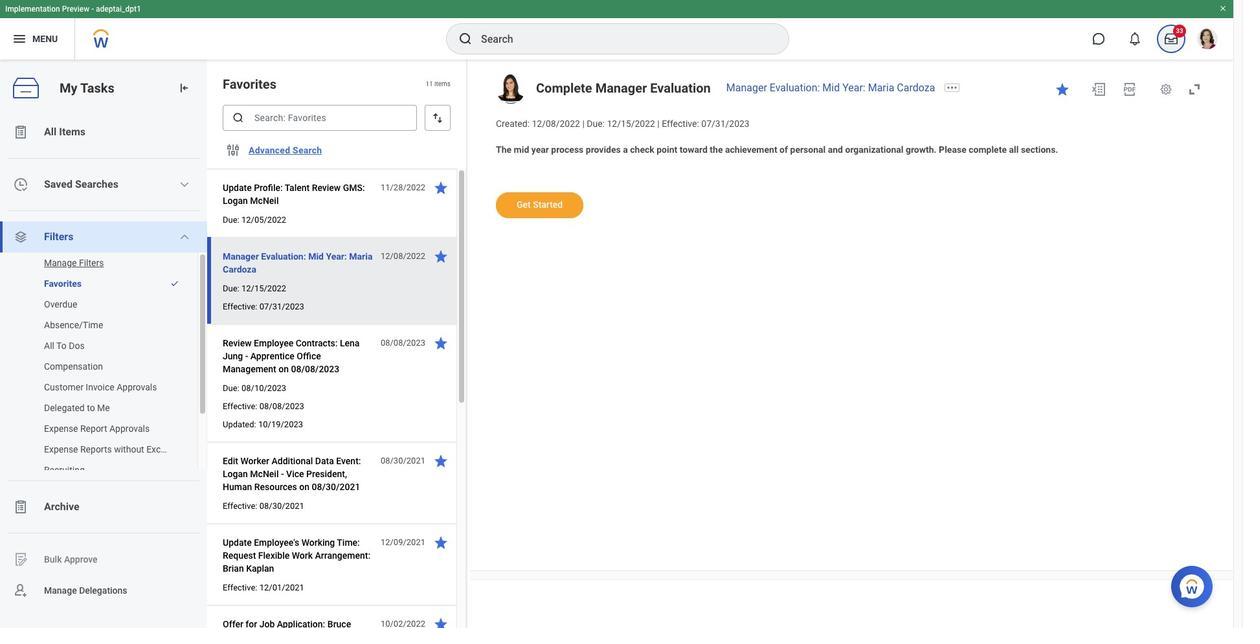 Task type: vqa. For each thing, say whether or not it's contained in the screenshot.


Task type: locate. For each thing, give the bounding box(es) containing it.
point
[[657, 144, 678, 155]]

manage up favorites 'button'
[[44, 258, 77, 268]]

search
[[293, 145, 322, 155]]

all inside all items button
[[44, 126, 57, 138]]

manager up the due: 12/15/2022
[[223, 251, 259, 262]]

0 horizontal spatial 07/31/2023
[[260, 302, 304, 312]]

07/31/2023
[[702, 119, 750, 129], [260, 302, 304, 312]]

manage down bulk
[[44, 585, 77, 596]]

due: 08/10/2023
[[223, 383, 286, 393]]

due: down management
[[223, 383, 239, 393]]

1 vertical spatial my tasks element
[[0, 60, 207, 628]]

update for update profile: talent review gms: logan mcneil
[[223, 183, 252, 193]]

my tasks
[[60, 80, 114, 96]]

favorites
[[223, 76, 277, 92], [44, 279, 82, 289]]

maria inside button
[[349, 251, 373, 262]]

effective: for effective: 08/08/2023
[[223, 402, 257, 411]]

evaluation
[[650, 80, 711, 96]]

1 vertical spatial 08/08/2023
[[291, 364, 340, 374]]

review left gms:
[[312, 183, 341, 193]]

1 vertical spatial manager evaluation: mid year: maria cardoza
[[223, 251, 373, 275]]

mcneil down worker
[[250, 469, 279, 479]]

year
[[532, 144, 549, 155]]

08/08/2023 right the lena
[[381, 338, 426, 348]]

07/31/2023 down the due: 12/15/2022
[[260, 302, 304, 312]]

due: for review employee contracts: lena jung - apprentice office management on 08/08/2023
[[223, 383, 239, 393]]

0 horizontal spatial 12/15/2022
[[242, 284, 286, 293]]

1 vertical spatial cardoza
[[223, 264, 256, 275]]

effective: down the due: 12/15/2022
[[223, 302, 257, 312]]

2 vertical spatial star image
[[433, 453, 449, 469]]

0 vertical spatial maria
[[868, 82, 895, 94]]

1 vertical spatial star image
[[433, 336, 449, 351]]

edit worker additional data event: logan mcneil - vice president, human resources on 08/30/2021 button
[[223, 453, 374, 495]]

manager evaluation: mid year: maria cardoza up the due: 12/15/2022
[[223, 251, 373, 275]]

1 vertical spatial 07/31/2023
[[260, 302, 304, 312]]

me
[[97, 403, 110, 413]]

review inside review employee contracts: lena jung - apprentice office management on 08/08/2023
[[223, 338, 252, 348]]

1 vertical spatial 08/30/2021
[[312, 482, 360, 492]]

expense report approvals
[[44, 424, 150, 434]]

manager up achievement
[[727, 82, 767, 94]]

1 vertical spatial mid
[[308, 251, 324, 262]]

1 horizontal spatial 12/15/2022
[[607, 119, 655, 129]]

0 vertical spatial approvals
[[117, 382, 157, 392]]

evaluation:
[[770, 82, 820, 94], [261, 251, 306, 262]]

0 horizontal spatial favorites
[[44, 279, 82, 289]]

0 vertical spatial on
[[279, 364, 289, 374]]

1 horizontal spatial review
[[312, 183, 341, 193]]

08/30/2021 down the president,
[[312, 482, 360, 492]]

item list element
[[207, 60, 468, 628]]

0 vertical spatial favorites
[[223, 76, 277, 92]]

maria
[[868, 82, 895, 94], [349, 251, 373, 262]]

star image
[[1055, 82, 1071, 97], [433, 249, 449, 264], [433, 535, 449, 551], [433, 617, 449, 628]]

filters up favorites 'button'
[[79, 258, 104, 268]]

effective: up updated:
[[223, 402, 257, 411]]

0 vertical spatial expense
[[44, 424, 78, 434]]

0 vertical spatial 12/08/2022
[[532, 119, 580, 129]]

0 vertical spatial manager evaluation: mid year: maria cardoza
[[727, 82, 936, 94]]

08/08/2023 up 10/19/2023
[[260, 402, 304, 411]]

mid down update profile: talent review gms: logan mcneil button
[[308, 251, 324, 262]]

1 manage from the top
[[44, 258, 77, 268]]

1 vertical spatial evaluation:
[[261, 251, 306, 262]]

evaluation: inside button
[[261, 251, 306, 262]]

| up 'point'
[[658, 119, 660, 129]]

2 horizontal spatial manager
[[727, 82, 767, 94]]

0 vertical spatial evaluation:
[[770, 82, 820, 94]]

08/30/2021 right event:
[[381, 456, 426, 466]]

2 update from the top
[[223, 538, 252, 548]]

0 horizontal spatial manager
[[223, 251, 259, 262]]

0 vertical spatial 08/30/2021
[[381, 456, 426, 466]]

2 logan from the top
[[223, 469, 248, 479]]

close environment banner image
[[1220, 5, 1227, 12]]

gear image
[[1160, 83, 1173, 96]]

0 vertical spatial review
[[312, 183, 341, 193]]

0 vertical spatial star image
[[433, 180, 449, 196]]

all left to
[[44, 341, 54, 351]]

1 vertical spatial update
[[223, 538, 252, 548]]

1 horizontal spatial 07/31/2023
[[702, 119, 750, 129]]

Search Workday  search field
[[481, 25, 762, 53]]

favorites inside "item list" element
[[223, 76, 277, 92]]

on inside review employee contracts: lena jung - apprentice office management on 08/08/2023
[[279, 364, 289, 374]]

manage inside button
[[44, 258, 77, 268]]

evaluation: down 12/05/2022
[[261, 251, 306, 262]]

on down vice
[[299, 482, 310, 492]]

approvals
[[117, 382, 157, 392], [109, 424, 150, 434]]

updated:
[[223, 420, 256, 429]]

review
[[312, 183, 341, 193], [223, 338, 252, 348]]

3 star image from the top
[[433, 453, 449, 469]]

1 star image from the top
[[433, 180, 449, 196]]

- left vice
[[281, 469, 284, 479]]

1 vertical spatial 12/08/2022
[[381, 251, 426, 261]]

0 horizontal spatial 08/30/2021
[[260, 501, 304, 511]]

star image for update profile: talent review gms: logan mcneil
[[433, 180, 449, 196]]

all inside all to dos button
[[44, 341, 54, 351]]

logan up due: 12/05/2022 at the left top
[[223, 196, 248, 206]]

favorites up overdue
[[44, 279, 82, 289]]

0 horizontal spatial evaluation:
[[261, 251, 306, 262]]

1 vertical spatial on
[[299, 482, 310, 492]]

due: up provides
[[587, 119, 605, 129]]

1 horizontal spatial mid
[[823, 82, 840, 94]]

my tasks element containing my tasks
[[0, 60, 207, 628]]

filters inside dropdown button
[[44, 231, 73, 243]]

delegated to me button
[[0, 398, 185, 418]]

0 horizontal spatial review
[[223, 338, 252, 348]]

rename image
[[13, 552, 28, 567]]

1 vertical spatial logan
[[223, 469, 248, 479]]

expense up recruiting
[[44, 444, 78, 455]]

mcneil inside update profile: talent review gms: logan mcneil
[[250, 196, 279, 206]]

brian
[[223, 563, 244, 574]]

mid inside manager evaluation: mid year: maria cardoza
[[308, 251, 324, 262]]

clipboard image
[[13, 499, 28, 515]]

1 horizontal spatial filters
[[79, 258, 104, 268]]

- inside edit worker additional data event: logan mcneil - vice president, human resources on 08/30/2021
[[281, 469, 284, 479]]

all left items
[[44, 126, 57, 138]]

profile logan mcneil image
[[1198, 28, 1218, 52]]

mid
[[823, 82, 840, 94], [308, 251, 324, 262]]

employee
[[254, 338, 294, 348]]

evaluation: up of
[[770, 82, 820, 94]]

review up "jung"
[[223, 338, 252, 348]]

1 horizontal spatial evaluation:
[[770, 82, 820, 94]]

update up request
[[223, 538, 252, 548]]

0 horizontal spatial 12/08/2022
[[381, 251, 426, 261]]

0 vertical spatial update
[[223, 183, 252, 193]]

transformation import image
[[177, 82, 190, 95]]

- right preview
[[91, 5, 94, 14]]

0 horizontal spatial on
[[279, 364, 289, 374]]

expense inside expense reports without exceptions button
[[44, 444, 78, 455]]

0 vertical spatial -
[[91, 5, 94, 14]]

1 all from the top
[[44, 126, 57, 138]]

2 expense from the top
[[44, 444, 78, 455]]

Search: Favorites text field
[[223, 105, 417, 131]]

12/15/2022
[[607, 119, 655, 129], [242, 284, 286, 293]]

the
[[710, 144, 723, 155]]

all
[[44, 126, 57, 138], [44, 341, 54, 351]]

edit
[[223, 456, 238, 466]]

0 horizontal spatial my tasks element
[[0, 60, 207, 628]]

the
[[496, 144, 512, 155]]

0 horizontal spatial |
[[583, 119, 585, 129]]

worker
[[241, 456, 269, 466]]

year:
[[843, 82, 866, 94], [326, 251, 347, 262]]

approvals right invoice on the left of the page
[[117, 382, 157, 392]]

recruiting button
[[0, 460, 185, 481]]

0 vertical spatial mcneil
[[250, 196, 279, 206]]

list
[[0, 117, 207, 606], [0, 253, 207, 481]]

0 horizontal spatial year:
[[326, 251, 347, 262]]

expense for expense reports without exceptions
[[44, 444, 78, 455]]

1 horizontal spatial manager evaluation: mid year: maria cardoza
[[727, 82, 936, 94]]

due: left 12/05/2022
[[223, 215, 239, 225]]

work
[[292, 551, 313, 561]]

1 horizontal spatial |
[[658, 119, 660, 129]]

president,
[[306, 469, 347, 479]]

2 star image from the top
[[433, 336, 449, 351]]

overdue button
[[0, 294, 185, 315]]

1 vertical spatial -
[[245, 351, 248, 361]]

update inside update profile: talent review gms: logan mcneil
[[223, 183, 252, 193]]

gms:
[[343, 183, 365, 193]]

0 vertical spatial 08/08/2023
[[381, 338, 426, 348]]

lena
[[340, 338, 360, 348]]

a
[[623, 144, 628, 155]]

12/08/2022
[[532, 119, 580, 129], [381, 251, 426, 261]]

menu banner
[[0, 0, 1234, 60]]

1 vertical spatial approvals
[[109, 424, 150, 434]]

2 | from the left
[[658, 119, 660, 129]]

0 vertical spatial 12/15/2022
[[607, 119, 655, 129]]

logan
[[223, 196, 248, 206], [223, 469, 248, 479]]

0 vertical spatial my tasks element
[[1154, 25, 1190, 53]]

on down apprentice
[[279, 364, 289, 374]]

effective: down brian
[[223, 583, 257, 593]]

1 horizontal spatial maria
[[868, 82, 895, 94]]

invoice
[[86, 382, 114, 392]]

1 vertical spatial 12/15/2022
[[242, 284, 286, 293]]

delegations
[[79, 585, 127, 596]]

0 horizontal spatial maria
[[349, 251, 373, 262]]

1 update from the top
[[223, 183, 252, 193]]

0 horizontal spatial mid
[[308, 251, 324, 262]]

inbox large image
[[1165, 32, 1178, 45]]

logan inside update profile: talent review gms: logan mcneil
[[223, 196, 248, 206]]

1 vertical spatial filters
[[79, 258, 104, 268]]

filters
[[44, 231, 73, 243], [79, 258, 104, 268]]

cardoza up the due: 12/15/2022
[[223, 264, 256, 275]]

items
[[59, 126, 86, 138]]

apprentice
[[251, 351, 295, 361]]

1 logan from the top
[[223, 196, 248, 206]]

0 vertical spatial logan
[[223, 196, 248, 206]]

flexible
[[258, 551, 290, 561]]

2 horizontal spatial -
[[281, 469, 284, 479]]

complete all
[[969, 144, 1019, 155]]

favorites up search image
[[223, 76, 277, 92]]

check
[[630, 144, 655, 155]]

due: for manager evaluation: mid year: maria cardoza
[[223, 284, 239, 293]]

due: up 'effective: 07/31/2023' at the top left of the page
[[223, 284, 239, 293]]

08/08/2023 down "office"
[[291, 364, 340, 374]]

1 vertical spatial all
[[44, 341, 54, 351]]

filters inside button
[[79, 258, 104, 268]]

1 vertical spatial favorites
[[44, 279, 82, 289]]

08/08/2023 inside review employee contracts: lena jung - apprentice office management on 08/08/2023
[[291, 364, 340, 374]]

chevron down image
[[180, 232, 190, 242]]

effective: down human
[[223, 501, 257, 511]]

on
[[279, 364, 289, 374], [299, 482, 310, 492]]

1 horizontal spatial 12/08/2022
[[532, 119, 580, 129]]

star image for edit worker additional data event: logan mcneil - vice president, human resources on 08/30/2021
[[433, 453, 449, 469]]

profile:
[[254, 183, 283, 193]]

exceptions
[[146, 444, 191, 455]]

sections.
[[1021, 144, 1059, 155]]

adeptai_dpt1
[[96, 5, 141, 14]]

0 horizontal spatial manager evaluation: mid year: maria cardoza
[[223, 251, 373, 275]]

search image
[[458, 31, 473, 47]]

1 vertical spatial mcneil
[[250, 469, 279, 479]]

update left 'profile:'
[[223, 183, 252, 193]]

the mid year process provides a check point toward the achievement of personal and organizational growth. please complete all sections.
[[496, 144, 1059, 155]]

organizational
[[846, 144, 904, 155]]

2 manage from the top
[[44, 585, 77, 596]]

update inside update employee's working time: request flexible work arrangement: brian kaplan
[[223, 538, 252, 548]]

all to dos
[[44, 341, 85, 351]]

clipboard image
[[13, 124, 28, 140]]

personal
[[791, 144, 826, 155]]

manage for manage filters
[[44, 258, 77, 268]]

implementation
[[5, 5, 60, 14]]

0 vertical spatial 07/31/2023
[[702, 119, 750, 129]]

logan for update
[[223, 196, 248, 206]]

1 horizontal spatial 08/30/2021
[[312, 482, 360, 492]]

12/15/2022 up 'a'
[[607, 119, 655, 129]]

cardoza up growth.
[[897, 82, 936, 94]]

cardoza
[[897, 82, 936, 94], [223, 264, 256, 275]]

all items button
[[0, 117, 207, 148]]

1 horizontal spatial favorites
[[223, 76, 277, 92]]

2 list from the top
[[0, 253, 207, 481]]

data
[[315, 456, 334, 466]]

check image
[[170, 279, 179, 288]]

manager evaluation: mid year: maria cardoza button
[[223, 249, 374, 277]]

2 vertical spatial -
[[281, 469, 284, 479]]

08/30/2021 inside edit worker additional data event: logan mcneil - vice president, human resources on 08/30/2021
[[312, 482, 360, 492]]

manager evaluation: mid year: maria cardoza inside button
[[223, 251, 373, 275]]

manager evaluation: mid year: maria cardoza up and
[[727, 82, 936, 94]]

star image
[[433, 180, 449, 196], [433, 336, 449, 351], [433, 453, 449, 469]]

- inside review employee contracts: lena jung - apprentice office management on 08/08/2023
[[245, 351, 248, 361]]

advanced search
[[249, 145, 322, 155]]

12/15/2022 up 'effective: 07/31/2023' at the top left of the page
[[242, 284, 286, 293]]

saved
[[44, 178, 73, 190]]

1 vertical spatial review
[[223, 338, 252, 348]]

effective: 08/30/2021
[[223, 501, 304, 511]]

2 mcneil from the top
[[250, 469, 279, 479]]

approvals up without on the bottom
[[109, 424, 150, 434]]

1 horizontal spatial on
[[299, 482, 310, 492]]

0 horizontal spatial -
[[91, 5, 94, 14]]

effective:
[[662, 119, 699, 129], [223, 302, 257, 312], [223, 402, 257, 411], [223, 501, 257, 511], [223, 583, 257, 593]]

1 horizontal spatial -
[[245, 351, 248, 361]]

08/08/2023
[[381, 338, 426, 348], [291, 364, 340, 374], [260, 402, 304, 411]]

jung
[[223, 351, 243, 361]]

1 vertical spatial maria
[[349, 251, 373, 262]]

user plus image
[[13, 583, 28, 598]]

mid up and
[[823, 82, 840, 94]]

report
[[80, 424, 107, 434]]

expense down delegated
[[44, 424, 78, 434]]

favorites inside 'button'
[[44, 279, 82, 289]]

07/31/2023 up the
[[702, 119, 750, 129]]

resources
[[254, 482, 297, 492]]

1 vertical spatial expense
[[44, 444, 78, 455]]

manager up created: 12/08/2022 | due: 12/15/2022 | effective: 07/31/2023 at the top of page
[[596, 80, 647, 96]]

2 all from the top
[[44, 341, 54, 351]]

1 mcneil from the top
[[250, 196, 279, 206]]

manager inside button
[[223, 251, 259, 262]]

1 list from the top
[[0, 117, 207, 606]]

advanced search button
[[244, 137, 327, 163]]

logan inside edit worker additional data event: logan mcneil - vice president, human resources on 08/30/2021
[[223, 469, 248, 479]]

| up process
[[583, 119, 585, 129]]

1 | from the left
[[583, 119, 585, 129]]

1 horizontal spatial cardoza
[[897, 82, 936, 94]]

1 horizontal spatial manager
[[596, 80, 647, 96]]

08/30/2021 down resources
[[260, 501, 304, 511]]

0 vertical spatial year:
[[843, 82, 866, 94]]

0 vertical spatial all
[[44, 126, 57, 138]]

my
[[60, 80, 77, 96]]

1 horizontal spatial my tasks element
[[1154, 25, 1190, 53]]

my tasks element
[[1154, 25, 1190, 53], [0, 60, 207, 628]]

due:
[[587, 119, 605, 129], [223, 215, 239, 225], [223, 284, 239, 293], [223, 383, 239, 393]]

- up management
[[245, 351, 248, 361]]

1 expense from the top
[[44, 424, 78, 434]]

0 vertical spatial manage
[[44, 258, 77, 268]]

1 vertical spatial manage
[[44, 585, 77, 596]]

effective: for effective: 12/01/2021
[[223, 583, 257, 593]]

mcneil inside edit worker additional data event: logan mcneil - vice president, human resources on 08/30/2021
[[250, 469, 279, 479]]

filters up manage filters
[[44, 231, 73, 243]]

07/31/2023 inside "item list" element
[[260, 302, 304, 312]]

mcneil down 'profile:'
[[250, 196, 279, 206]]

0 vertical spatial filters
[[44, 231, 73, 243]]

0 horizontal spatial filters
[[44, 231, 73, 243]]

logan up human
[[223, 469, 248, 479]]

1 vertical spatial year:
[[326, 251, 347, 262]]

my tasks element containing 33
[[1154, 25, 1190, 53]]

0 horizontal spatial cardoza
[[223, 264, 256, 275]]

expense inside expense report approvals button
[[44, 424, 78, 434]]



Task type: describe. For each thing, give the bounding box(es) containing it.
update profile: talent review gms: logan mcneil
[[223, 183, 365, 206]]

get
[[517, 199, 531, 210]]

mid
[[514, 144, 529, 155]]

provides
[[586, 144, 621, 155]]

33
[[1176, 27, 1184, 34]]

and
[[828, 144, 843, 155]]

to
[[87, 403, 95, 413]]

effective: 07/31/2023
[[223, 302, 304, 312]]

11 items
[[426, 81, 451, 88]]

cardoza inside button
[[223, 264, 256, 275]]

achievement
[[725, 144, 778, 155]]

review employee contracts: lena jung - apprentice office management on 08/08/2023 button
[[223, 336, 374, 377]]

update employee's working time: request flexible work arrangement: brian kaplan button
[[223, 535, 374, 576]]

delegated
[[44, 403, 85, 413]]

bulk approve
[[44, 554, 98, 565]]

kaplan
[[246, 563, 274, 574]]

configure image
[[225, 142, 241, 158]]

toward
[[680, 144, 708, 155]]

absence/time button
[[0, 315, 185, 336]]

update profile: talent review gms: logan mcneil button
[[223, 180, 374, 209]]

chevron down image
[[180, 179, 190, 190]]

arrangement:
[[315, 551, 371, 561]]

fullscreen image
[[1187, 82, 1203, 97]]

get started button
[[496, 192, 584, 218]]

favorites button
[[0, 273, 164, 294]]

1 horizontal spatial year:
[[843, 82, 866, 94]]

customer invoice approvals button
[[0, 377, 185, 398]]

filters button
[[0, 222, 207, 253]]

mcneil for worker
[[250, 469, 279, 479]]

event:
[[336, 456, 361, 466]]

effective: for effective: 07/31/2023
[[223, 302, 257, 312]]

without
[[114, 444, 144, 455]]

talent
[[285, 183, 310, 193]]

all to dos button
[[0, 336, 185, 356]]

process
[[551, 144, 584, 155]]

bulk approve link
[[0, 544, 207, 575]]

approvals for expense report approvals
[[109, 424, 150, 434]]

approve
[[64, 554, 98, 565]]

due: for update profile: talent review gms: logan mcneil
[[223, 215, 239, 225]]

management
[[223, 364, 276, 374]]

on inside edit worker additional data event: logan mcneil - vice president, human resources on 08/30/2021
[[299, 482, 310, 492]]

manage delegations link
[[0, 575, 207, 606]]

clock check image
[[13, 177, 28, 192]]

expense report approvals button
[[0, 418, 185, 439]]

list containing all items
[[0, 117, 207, 606]]

saved searches button
[[0, 169, 207, 200]]

12/05/2022
[[242, 215, 286, 225]]

growth.
[[906, 144, 937, 155]]

due: 12/15/2022
[[223, 284, 286, 293]]

employee's
[[254, 538, 299, 548]]

advanced
[[249, 145, 290, 155]]

to
[[56, 341, 67, 351]]

all for all items
[[44, 126, 57, 138]]

manage filters
[[44, 258, 104, 268]]

complete
[[536, 80, 592, 96]]

year: inside manager evaluation: mid year: maria cardoza
[[326, 251, 347, 262]]

12/09/2021
[[381, 538, 426, 547]]

vice
[[286, 469, 304, 479]]

dos
[[69, 341, 85, 351]]

11
[[426, 81, 433, 88]]

time:
[[337, 538, 360, 548]]

effective: 12/01/2021
[[223, 583, 304, 593]]

archive button
[[0, 492, 207, 523]]

effective: for effective: 08/30/2021
[[223, 501, 257, 511]]

approvals for customer invoice approvals
[[117, 382, 157, 392]]

sort image
[[431, 111, 444, 124]]

compensation button
[[0, 356, 185, 377]]

created: 12/08/2022 | due: 12/15/2022 | effective: 07/31/2023
[[496, 119, 750, 129]]

perspective image
[[13, 229, 28, 245]]

justify image
[[12, 31, 27, 47]]

all for all to dos
[[44, 341, 54, 351]]

logan for edit
[[223, 469, 248, 479]]

of
[[780, 144, 788, 155]]

compensation
[[44, 361, 103, 372]]

view printable version (pdf) image
[[1122, 82, 1138, 97]]

review inside update profile: talent review gms: logan mcneil
[[312, 183, 341, 193]]

08/10/2023
[[242, 383, 286, 393]]

expense reports without exceptions
[[44, 444, 191, 455]]

effective: up the toward
[[662, 119, 699, 129]]

mcneil for profile:
[[250, 196, 279, 206]]

menu
[[32, 33, 58, 44]]

12/01/2021
[[260, 583, 304, 593]]

export to excel image
[[1091, 82, 1107, 97]]

update for update employee's working time: request flexible work arrangement: brian kaplan
[[223, 538, 252, 548]]

2 vertical spatial 08/08/2023
[[260, 402, 304, 411]]

manage filters button
[[0, 253, 185, 273]]

human
[[223, 482, 252, 492]]

expense reports without exceptions button
[[0, 439, 191, 460]]

0 vertical spatial cardoza
[[897, 82, 936, 94]]

due: 12/05/2022
[[223, 215, 286, 225]]

searches
[[75, 178, 118, 190]]

implementation preview -   adeptai_dpt1
[[5, 5, 141, 14]]

search image
[[232, 111, 245, 124]]

expense for expense report approvals
[[44, 424, 78, 434]]

12/15/2022 inside "item list" element
[[242, 284, 286, 293]]

list containing manage filters
[[0, 253, 207, 481]]

employee's photo (maria cardoza) image
[[496, 74, 526, 104]]

preview
[[62, 5, 89, 14]]

star image for review employee contracts: lena jung - apprentice office management on 08/08/2023
[[433, 336, 449, 351]]

2 vertical spatial 08/30/2021
[[260, 501, 304, 511]]

- inside menu banner
[[91, 5, 94, 14]]

all items
[[44, 126, 86, 138]]

my tasks element inside menu banner
[[1154, 25, 1190, 53]]

reports
[[80, 444, 112, 455]]

notifications large image
[[1129, 32, 1142, 45]]

33 button
[[1157, 25, 1187, 53]]

get started
[[517, 199, 563, 210]]

absence/time
[[44, 320, 103, 330]]

customer invoice approvals
[[44, 382, 157, 392]]

2 horizontal spatial 08/30/2021
[[381, 456, 426, 466]]

started
[[533, 199, 563, 210]]

bulk
[[44, 554, 62, 565]]

please
[[939, 144, 967, 155]]

manage for manage delegations
[[44, 585, 77, 596]]

menu button
[[0, 18, 75, 60]]

0 vertical spatial mid
[[823, 82, 840, 94]]

12/08/2022 inside "item list" element
[[381, 251, 426, 261]]

created:
[[496, 119, 530, 129]]



